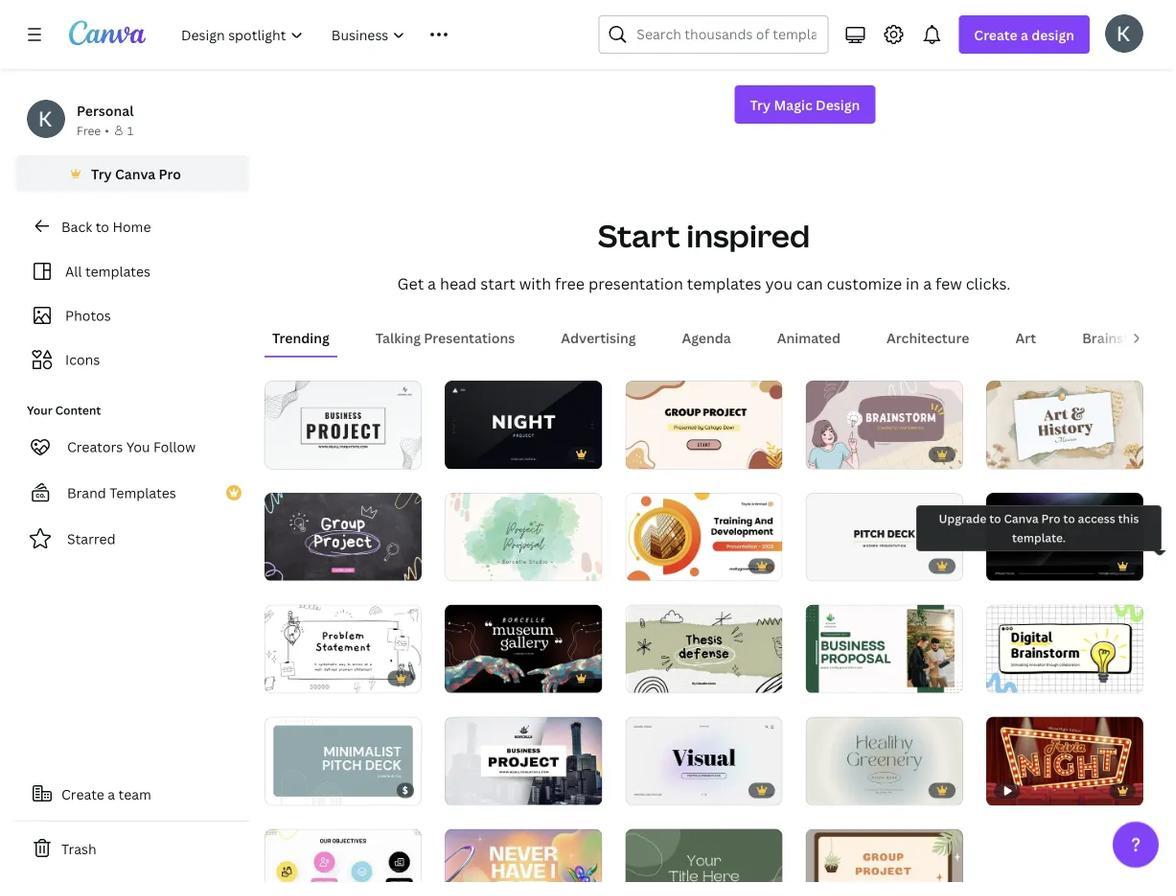 Task type: describe. For each thing, give the bounding box(es) containing it.
1 vertical spatial your
[[991, 14, 1021, 32]]

creators you follow
[[67, 438, 196, 456]]

animated
[[777, 328, 841, 346]]

green minimalist professional business proposal presentation image
[[806, 605, 963, 693]]

beige scrapbook art and history museum presentation image
[[986, 380, 1144, 469]]

back to home link
[[15, 207, 249, 245]]

1 of 15 for yellow and white modern training and development presentation image
[[639, 559, 676, 572]]

your
[[27, 402, 52, 418]]

art
[[1016, 328, 1037, 346]]

photos link
[[27, 297, 238, 334]]

slides
[[812, 35, 849, 53]]

brainstorm button
[[1075, 319, 1164, 356]]

1 of 25
[[459, 447, 496, 460]]

13 for 1 of 13 link to the left
[[845, 672, 857, 685]]

start
[[481, 273, 516, 294]]

1 of 11 link
[[265, 492, 422, 581]]

you
[[766, 273, 793, 294]]

1 of 10 link for 1 of 13
[[806, 380, 963, 469]]

Search search field
[[637, 16, 816, 53]]

upgrade to canva pro to access this template.
[[939, 511, 1140, 546]]

modern pitch deck presentation template image
[[806, 492, 963, 581]]

all templates
[[65, 262, 151, 280]]

1 for neutral and green contemporary pitch deck image
[[819, 783, 825, 796]]

1 of 14 for black white problem statement brainstorm presentation image
[[278, 671, 316, 684]]

1 for blue minimalist business pitch deck presentation "image"
[[278, 783, 284, 796]]

tell
[[967, 14, 988, 32]]

content
[[55, 402, 101, 418]]

pro inside button
[[159, 164, 181, 183]]

animated button
[[770, 319, 849, 356]]

template.
[[1013, 530, 1066, 546]]

of for grey modern professional business project presentation image in the bottom of the page
[[467, 783, 481, 796]]

free •
[[77, 122, 109, 138]]

11
[[304, 559, 315, 572]]

0 vertical spatial 1 of 13 link
[[986, 380, 1144, 469]]

try for try magic design
[[750, 95, 771, 113]]

upgrade
[[939, 511, 987, 526]]

try magic design link
[[735, 85, 876, 124]]

agenda button
[[675, 319, 739, 356]]

to left 'access' on the bottom right
[[1064, 511, 1076, 526]]

art button
[[1008, 319, 1044, 356]]

brand
[[67, 484, 106, 502]]

free
[[555, 273, 585, 294]]

1 for black white modern museum presentation image
[[459, 671, 464, 684]]

1 horizontal spatial in
[[906, 273, 920, 294]]

green and white doodle thesis defense presentation image
[[626, 605, 783, 693]]

more
[[852, 35, 886, 53]]

free
[[77, 122, 101, 138]]

black white problem statement brainstorm presentation image
[[265, 605, 422, 693]]

1 for gradient minimal portfolio proposal presentation image
[[639, 783, 645, 796]]

this
[[1119, 511, 1140, 526]]

few
[[936, 273, 963, 294]]

make
[[1089, 14, 1123, 32]]

white creative doodle brainstorming presentation image
[[986, 605, 1144, 693]]

10 for 1 of 13
[[845, 447, 858, 460]]

1 of 15 for grey modern professional business project presentation image in the bottom of the page
[[459, 783, 496, 796]]

0 horizontal spatial templates
[[85, 262, 151, 280]]

help
[[935, 14, 964, 32]]

story
[[1024, 14, 1058, 32]]

back to home
[[61, 217, 151, 235]]

1 for 'beige scrapbook art and history museum presentation' image
[[1000, 447, 1006, 460]]

1 horizontal spatial 1 of 13
[[1000, 447, 1037, 460]]

yellow and white modern training and development presentation image
[[626, 492, 783, 581]]

all templates link
[[27, 253, 238, 290]]

start inspired
[[598, 215, 810, 256]]

create a team
[[61, 785, 151, 803]]

2 vertical spatial 1 of 20 link
[[265, 717, 422, 805]]

1 of 19
[[819, 783, 857, 796]]

0 vertical spatial 16
[[1025, 560, 1038, 573]]

with
[[519, 273, 551, 294]]

15 for grey modern professional business project presentation image in the bottom of the page
[[484, 783, 496, 796]]

create a team button
[[15, 775, 249, 813]]

to up the create a design
[[993, 0, 1007, 11]]

0 horizontal spatial 1 of 13 link
[[806, 605, 963, 694]]

and
[[1061, 14, 1085, 32]]

grey minimalist business project presentation image
[[265, 380, 422, 469]]

of for black white modern museum presentation image
[[467, 671, 481, 684]]

of for 'beige scrapbook art and history museum presentation' image
[[1008, 447, 1023, 460]]

to your presentations, in any language, to help tell your story and make slides more engaging.
[[812, 0, 1136, 53]]

photos
[[65, 306, 111, 325]]

try magic design
[[750, 95, 860, 113]]

create a design button
[[959, 15, 1090, 54]]

of for yellow and white modern training and development presentation image
[[647, 559, 662, 572]]

all
[[65, 262, 82, 280]]

talking presentations button
[[368, 319, 523, 356]]

presentation
[[589, 273, 684, 294]]

1 of 10 up gradient minimal portfolio proposal presentation image
[[639, 671, 677, 684]]

13 for topmost 1 of 13 link
[[1025, 447, 1037, 460]]

0 vertical spatial 1 of 20 link
[[445, 492, 603, 581]]

a for team
[[108, 785, 115, 803]]

advertising button
[[553, 319, 644, 356]]

$
[[403, 784, 409, 797]]

clicks.
[[966, 273, 1011, 294]]

1 for beige brown minimal organic creative project presentation image
[[459, 559, 464, 572]]

access
[[1078, 511, 1116, 526]]

templates
[[110, 484, 176, 502]]

presentations,
[[1043, 0, 1136, 11]]

back
[[61, 217, 92, 235]]

design
[[1032, 25, 1075, 44]]

architecture button
[[879, 319, 977, 356]]

gradient minimal portfolio proposal presentation image
[[626, 717, 783, 805]]

beige brown pastel  playful manhwa illustration brainstorm presentation image
[[806, 380, 963, 469]]

1 vertical spatial 1 of 16
[[639, 783, 677, 796]]

1 of 20 for black white modern museum presentation image
[[459, 671, 497, 684]]

team
[[118, 785, 151, 803]]

icons
[[65, 350, 100, 369]]

20 for black white modern museum presentation image
[[484, 671, 497, 684]]

a left few
[[924, 273, 932, 294]]

home
[[113, 217, 151, 235]]

25
[[484, 447, 496, 460]]

20 for beige brown minimal organic creative project presentation image
[[484, 559, 497, 572]]

get
[[398, 273, 424, 294]]

of for green and white doodle thesis defense presentation image
[[647, 671, 662, 684]]

trending
[[272, 328, 330, 346]]

1 of 10 for 13
[[819, 447, 858, 460]]

creators you follow link
[[15, 428, 249, 466]]

trash
[[61, 840, 96, 858]]

15 for yellow and white modern training and development presentation image
[[664, 559, 676, 572]]

brand templates link
[[15, 474, 249, 512]]

head
[[440, 273, 477, 294]]

1 of 11
[[278, 559, 315, 572]]

canva inside button
[[115, 164, 156, 183]]



Task type: vqa. For each thing, say whether or not it's contained in the screenshot.
1 of 20 to the top
yes



Task type: locate. For each thing, give the bounding box(es) containing it.
1 1 of 14 from the top
[[278, 447, 316, 460]]

a left the team
[[108, 785, 115, 803]]

create inside dropdown button
[[975, 25, 1018, 44]]

1 of 16
[[1000, 560, 1038, 573], [639, 783, 677, 796]]

1 for beige brown pastel  playful manhwa illustration brainstorm presentation image at right
[[819, 447, 825, 460]]

1 horizontal spatial templates
[[687, 273, 762, 294]]

try canva pro
[[91, 164, 181, 183]]

1 for grey minimalist business project presentation image at the left of the page
[[278, 447, 284, 460]]

1 vertical spatial 1 of 20
[[459, 671, 497, 684]]

a left design
[[1021, 25, 1029, 44]]

1 of 16 link
[[986, 492, 1144, 582], [626, 717, 783, 805]]

create left the team
[[61, 785, 104, 803]]

2 vertical spatial 20
[[304, 783, 317, 796]]

1 vertical spatial 1 of 13
[[819, 672, 857, 685]]

10 for 1 of 10
[[664, 448, 677, 461]]

your up story
[[1010, 0, 1040, 11]]

1 for black and gray gradient professional presentation image
[[459, 447, 464, 460]]

0 vertical spatial 14
[[304, 447, 316, 460]]

engaging.
[[889, 35, 950, 53]]

1 14 from the top
[[304, 447, 316, 460]]

1 of 10 up yellow and white modern training and development presentation image
[[639, 448, 677, 461]]

1 horizontal spatial 1 of 16 link
[[986, 492, 1144, 582]]

0 vertical spatial 1 of 15 link
[[626, 492, 783, 581]]

language,
[[854, 14, 915, 32]]

black and gray gradient professional presentation image
[[445, 380, 603, 469]]

to right upgrade
[[990, 511, 1002, 526]]

neutral and green contemporary pitch deck image
[[806, 717, 963, 805]]

1 vertical spatial 1 of 14
[[278, 671, 316, 684]]

templates right all
[[85, 262, 151, 280]]

create for create a team
[[61, 785, 104, 803]]

pro
[[159, 164, 181, 183], [1042, 511, 1061, 526]]

1 of 20
[[459, 559, 497, 572], [459, 671, 497, 684], [278, 783, 317, 796]]

1 horizontal spatial 1 of 13 link
[[986, 380, 1144, 469]]

0 horizontal spatial canva
[[115, 164, 156, 183]]

templates
[[85, 262, 151, 280], [687, 273, 762, 294]]

talking presentations
[[376, 328, 515, 346]]

talking
[[376, 328, 421, 346]]

1 horizontal spatial 1 of 15 link
[[626, 492, 783, 581]]

templates down start inspired
[[687, 273, 762, 294]]

1 of 15 link
[[626, 492, 783, 581], [445, 717, 603, 805]]

any
[[827, 14, 850, 32]]

try canva pro button
[[15, 155, 249, 192]]

1 vertical spatial 1 of 13 link
[[806, 605, 963, 694]]

1 of 14 up black doodle group project presentation image
[[278, 447, 316, 460]]

2 1 of 14 from the top
[[278, 671, 316, 684]]

10 up modern pitch deck presentation template image
[[845, 447, 858, 460]]

in left few
[[906, 273, 920, 294]]

pro up back to home link
[[159, 164, 181, 183]]

kendall parks image
[[1106, 14, 1144, 52]]

None search field
[[599, 15, 829, 54]]

trending button
[[265, 319, 337, 356]]

13 up "1 of 19" link
[[845, 672, 857, 685]]

customize
[[827, 273, 902, 294]]

create for create a design
[[975, 25, 1018, 44]]

get a head start with free presentation templates you can customize in a few clicks.
[[398, 273, 1011, 294]]

1 of 20 for beige brown minimal organic creative project presentation image
[[459, 559, 497, 572]]

brand templates
[[67, 484, 176, 502]]

1 horizontal spatial 15
[[664, 559, 676, 572]]

1 of 14 for grey minimalist business project presentation image at the left of the page
[[278, 447, 316, 460]]

0 horizontal spatial 13
[[845, 672, 857, 685]]

a for design
[[1021, 25, 1029, 44]]

inspired
[[687, 215, 810, 256]]

top level navigation element
[[169, 15, 553, 54], [169, 15, 553, 54]]

1 vertical spatial 20
[[484, 671, 497, 684]]

pro inside upgrade to canva pro to access this template.
[[1042, 511, 1061, 526]]

•
[[105, 122, 109, 138]]

1 of 10
[[819, 447, 858, 460], [639, 448, 677, 461], [639, 671, 677, 684]]

brown aesthetic group project presentation image
[[626, 380, 783, 469]]

1 of 14 up blue minimalist business pitch deck presentation "image"
[[278, 671, 316, 684]]

1 vertical spatial 1 of 20 link
[[445, 605, 603, 693]]

1 for black doodle group project presentation image
[[278, 559, 284, 572]]

2 14 from the top
[[304, 671, 316, 684]]

trash link
[[15, 829, 249, 868]]

1 vertical spatial 13
[[845, 672, 857, 685]]

0 vertical spatial 1 of 13
[[1000, 447, 1037, 460]]

0 horizontal spatial in
[[812, 14, 824, 32]]

design
[[816, 95, 860, 113]]

personal
[[77, 101, 134, 119]]

1 vertical spatial in
[[906, 273, 920, 294]]

start
[[598, 215, 681, 256]]

1 of 15 up green and white doodle thesis defense presentation image
[[639, 559, 676, 572]]

you
[[126, 438, 150, 456]]

0 horizontal spatial create
[[61, 785, 104, 803]]

try inside try canva pro button
[[91, 164, 112, 183]]

follow
[[153, 438, 196, 456]]

a inside 'create a team' button
[[108, 785, 115, 803]]

1 of 10 for 10
[[639, 448, 677, 461]]

1 of 12
[[1000, 672, 1037, 685]]

0 vertical spatial in
[[812, 14, 824, 32]]

a for head
[[428, 273, 436, 294]]

1 1 of 14 link from the top
[[265, 380, 422, 469]]

10 up yellow and white modern training and development presentation image
[[664, 448, 677, 461]]

13 up upgrade to canva pro to access this template. at the bottom right of the page
[[1025, 447, 1037, 460]]

try
[[750, 95, 771, 113], [91, 164, 112, 183]]

2 1 of 14 link from the top
[[265, 605, 422, 693]]

19
[[845, 783, 857, 796]]

0 horizontal spatial 1 of 13
[[819, 672, 857, 685]]

canva up back to home link
[[115, 164, 156, 183]]

icons link
[[27, 341, 238, 378]]

pro up the template.
[[1042, 511, 1061, 526]]

0 vertical spatial 1 of 16 link
[[986, 492, 1144, 582]]

architecture
[[887, 328, 970, 346]]

0 vertical spatial 1 of 20
[[459, 559, 497, 572]]

1 of 13 up upgrade to canva pro to access this template. at the bottom right of the page
[[1000, 447, 1037, 460]]

0 vertical spatial 1 of 15
[[639, 559, 676, 572]]

1 of 15 right $ in the bottom left of the page
[[459, 783, 496, 796]]

creators
[[67, 438, 123, 456]]

1 of 20 up black white modern museum presentation image
[[459, 559, 497, 572]]

0 horizontal spatial try
[[91, 164, 112, 183]]

1 vertical spatial 15
[[484, 783, 496, 796]]

1 horizontal spatial 13
[[1025, 447, 1037, 460]]

0 vertical spatial 20
[[484, 559, 497, 572]]

brown aesthetic cute group project presentation image
[[806, 829, 963, 883]]

0 horizontal spatial 1 of 15
[[459, 783, 496, 796]]

1 horizontal spatial canva
[[1004, 511, 1039, 526]]

1 vertical spatial pro
[[1042, 511, 1061, 526]]

1 for grey modern professional business project presentation image in the bottom of the page
[[459, 783, 464, 796]]

12
[[1025, 672, 1037, 685]]

0 vertical spatial 1 of 14
[[278, 447, 316, 460]]

1 vertical spatial 1 of 15 link
[[445, 717, 603, 805]]

to right back
[[96, 217, 109, 235]]

0 horizontal spatial pro
[[159, 164, 181, 183]]

canva up the template.
[[1004, 511, 1039, 526]]

canva inside upgrade to canva pro to access this template.
[[1004, 511, 1039, 526]]

1 horizontal spatial create
[[975, 25, 1018, 44]]

of for grey minimalist business project presentation image at the left of the page
[[287, 447, 301, 460]]

a
[[1021, 25, 1029, 44], [428, 273, 436, 294], [924, 273, 932, 294], [108, 785, 115, 803]]

your content
[[27, 402, 101, 418]]

1 for black white problem statement brainstorm presentation image
[[278, 671, 284, 684]]

starred
[[67, 530, 116, 548]]

of for blue minimalist business pitch deck presentation "image"
[[287, 783, 301, 796]]

your right tell on the right of the page
[[991, 14, 1021, 32]]

try for try canva pro
[[91, 164, 112, 183]]

1 of 20 up white modern minimalist infographic collection presentation image
[[278, 783, 317, 796]]

0 vertical spatial canva
[[115, 164, 156, 183]]

20 up grey modern professional business project presentation image in the bottom of the page
[[484, 671, 497, 684]]

of for black doodle group project presentation image
[[287, 559, 301, 572]]

try inside try magic design link
[[750, 95, 771, 113]]

14 up blue minimalist business pitch deck presentation "image"
[[304, 671, 316, 684]]

black doodle group project presentation image
[[265, 492, 422, 581]]

10
[[845, 447, 858, 460], [664, 448, 677, 461], [664, 671, 677, 684]]

1 horizontal spatial 16
[[1025, 560, 1038, 573]]

1 of 13 link
[[986, 380, 1144, 469], [806, 605, 963, 694]]

gradient holographic modern 3d floral never have i ever kpop fandom edition presentation image
[[445, 829, 603, 883]]

can
[[797, 273, 823, 294]]

1 horizontal spatial 1 of 16
[[1000, 560, 1038, 573]]

1 vertical spatial 1 of 14 link
[[265, 605, 422, 693]]

1 for green and white doodle thesis defense presentation image
[[639, 671, 645, 684]]

canva
[[115, 164, 156, 183], [1004, 511, 1039, 526]]

dark modern corporate app development startup pitch deck presentation image
[[986, 492, 1144, 581]]

0 vertical spatial 13
[[1025, 447, 1037, 460]]

try left magic
[[750, 95, 771, 113]]

agenda
[[682, 328, 731, 346]]

1 vertical spatial 16
[[664, 783, 677, 796]]

15 up gradient holographic modern 3d floral never have i ever kpop fandom edition presentation image
[[484, 783, 496, 796]]

1 vertical spatial 1 of 16 link
[[626, 717, 783, 805]]

of for beige brown minimal organic creative project presentation image
[[467, 559, 481, 572]]

0 horizontal spatial 1 of 16 link
[[626, 717, 783, 805]]

1 of 10 link for 1 of 10
[[626, 380, 783, 470]]

try down •
[[91, 164, 112, 183]]

0 horizontal spatial 1 of 15 link
[[445, 717, 603, 805]]

10 up gradient minimal portfolio proposal presentation image
[[664, 671, 677, 684]]

1 vertical spatial 1 of 15
[[459, 783, 496, 796]]

in left any
[[812, 14, 824, 32]]

1 vertical spatial try
[[91, 164, 112, 183]]

1 vertical spatial canva
[[1004, 511, 1039, 526]]

1 of 13 up "1 of 19" link
[[819, 672, 857, 685]]

14 for grey minimalist business project presentation image at the left of the page
[[304, 447, 316, 460]]

0 vertical spatial create
[[975, 25, 1018, 44]]

1 of 19 link
[[806, 717, 963, 805]]

0 vertical spatial 1 of 14 link
[[265, 380, 422, 469]]

of for black white problem statement brainstorm presentation image
[[287, 671, 301, 684]]

0 horizontal spatial 1 of 16
[[639, 783, 677, 796]]

of for black and gray gradient professional presentation image
[[467, 447, 481, 460]]

to
[[993, 0, 1007, 11], [918, 14, 932, 32], [96, 217, 109, 235], [990, 511, 1002, 526], [1064, 511, 1076, 526]]

to up engaging.
[[918, 14, 932, 32]]

a right get
[[428, 273, 436, 294]]

0 horizontal spatial 16
[[664, 783, 677, 796]]

of
[[287, 447, 301, 460], [467, 447, 481, 460], [828, 447, 842, 460], [1008, 447, 1023, 460], [647, 448, 662, 461], [287, 559, 301, 572], [647, 559, 662, 572], [467, 559, 481, 572], [1008, 560, 1023, 573], [287, 671, 301, 684], [647, 671, 662, 684], [467, 671, 481, 684], [828, 672, 842, 685], [1008, 672, 1023, 685], [287, 783, 301, 796], [647, 783, 662, 796], [467, 783, 481, 796], [828, 783, 842, 796]]

magic
[[774, 95, 813, 113]]

beige brown minimal organic creative project presentation image
[[445, 492, 603, 581]]

1 of 10 up modern pitch deck presentation template image
[[819, 447, 858, 460]]

grey modern professional business project presentation image
[[445, 717, 603, 805]]

of for beige brown pastel  playful manhwa illustration brainstorm presentation image at right
[[828, 447, 842, 460]]

14 up black doodle group project presentation image
[[304, 447, 316, 460]]

of for neutral and green contemporary pitch deck image
[[828, 783, 842, 796]]

1 for yellow and white modern training and development presentation image
[[639, 559, 645, 572]]

20 up black white modern museum presentation image
[[484, 559, 497, 572]]

1 of 20 link
[[445, 492, 603, 581], [445, 605, 603, 693], [265, 717, 422, 805]]

1 horizontal spatial 1 of 15
[[639, 559, 676, 572]]

20 for blue minimalist business pitch deck presentation "image"
[[304, 783, 317, 796]]

white modern minimalist infographic collection presentation image
[[265, 829, 422, 883]]

brainstorm
[[1083, 328, 1156, 346]]

0 vertical spatial try
[[750, 95, 771, 113]]

1 of 10 link
[[626, 380, 783, 470], [806, 380, 963, 469], [626, 605, 783, 693]]

0 vertical spatial your
[[1010, 0, 1040, 11]]

advertising
[[561, 328, 636, 346]]

2 vertical spatial 1 of 20
[[278, 783, 317, 796]]

0 vertical spatial pro
[[159, 164, 181, 183]]

blue minimalist business pitch deck presentation image
[[265, 717, 422, 805]]

starred link
[[15, 520, 249, 558]]

create a design
[[975, 25, 1075, 44]]

1 of 20 up grey modern professional business project presentation image in the bottom of the page
[[459, 671, 497, 684]]

1 of 14
[[278, 447, 316, 460], [278, 671, 316, 684]]

20 up white modern minimalist infographic collection presentation image
[[304, 783, 317, 796]]

15 up green and white doodle thesis defense presentation image
[[664, 559, 676, 572]]

create left story
[[975, 25, 1018, 44]]

1 of 25 link
[[445, 380, 603, 469]]

16
[[1025, 560, 1038, 573], [664, 783, 677, 796]]

1 of 12 link
[[986, 605, 1144, 694]]

1 vertical spatial create
[[61, 785, 104, 803]]

0 vertical spatial 1 of 16
[[1000, 560, 1038, 573]]

1 horizontal spatial pro
[[1042, 511, 1061, 526]]

15
[[664, 559, 676, 572], [484, 783, 496, 796]]

a inside create a design dropdown button
[[1021, 25, 1029, 44]]

in inside to your presentations, in any language, to help tell your story and make slides more engaging.
[[812, 14, 824, 32]]

of for gradient minimal portfolio proposal presentation image
[[647, 783, 662, 796]]

14 for black white problem statement brainstorm presentation image
[[304, 671, 316, 684]]

black white modern museum presentation image
[[445, 605, 603, 693]]

0 horizontal spatial 15
[[484, 783, 496, 796]]

14
[[304, 447, 316, 460], [304, 671, 316, 684]]

1 of 20 for blue minimalist business pitch deck presentation "image"
[[278, 783, 317, 796]]

1 horizontal spatial try
[[750, 95, 771, 113]]

1 vertical spatial 14
[[304, 671, 316, 684]]

0 vertical spatial 15
[[664, 559, 676, 572]]

create inside button
[[61, 785, 104, 803]]



